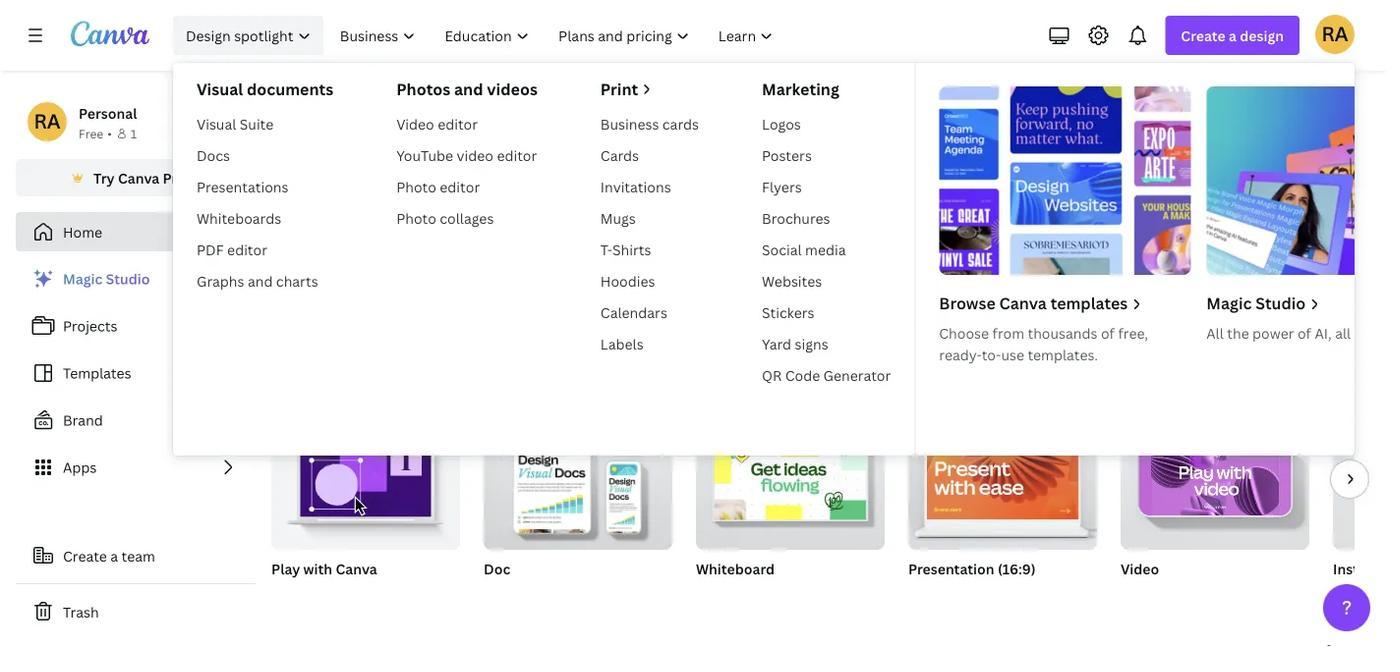 Task type: describe. For each thing, give the bounding box(es) containing it.
yard
[[762, 335, 791, 353]]

whiteboards button
[[556, 236, 629, 338]]

more button
[[1230, 236, 1277, 338]]

videos button
[[900, 236, 947, 338]]

canva inside group
[[336, 560, 377, 579]]

marketing
[[762, 79, 839, 100]]

doc group
[[484, 409, 672, 604]]

play with canva
[[271, 560, 377, 579]]

calendars
[[601, 303, 667, 322]]

group for presentation (16:9)
[[908, 409, 1097, 551]]

visual suite
[[197, 115, 274, 133]]

create a team button
[[16, 537, 256, 576]]

ruby anderson element
[[28, 102, 67, 142]]

pdf
[[197, 240, 224, 259]]

canva for pro
[[118, 169, 159, 187]]

a for team
[[110, 547, 118, 566]]

media inside button
[[814, 306, 850, 322]]

pro
[[163, 169, 186, 187]]

mugs
[[601, 209, 636, 228]]

instagram post (square) group
[[1333, 409, 1386, 604]]

instagra
[[1333, 560, 1386, 579]]

magic studio inside the design spotlight menu
[[1207, 293, 1306, 314]]

group for video
[[1121, 409, 1310, 551]]

social media inside the design spotlight menu
[[762, 240, 846, 259]]

editor for photo editor
[[440, 177, 480, 196]]

stickers
[[762, 303, 815, 322]]

presentations for presentations link
[[197, 177, 289, 196]]

flyers link
[[754, 171, 899, 203]]

social media button
[[777, 236, 850, 338]]

generator
[[823, 366, 891, 385]]

websites inside the design spotlight menu
[[762, 272, 822, 291]]

free •
[[79, 125, 112, 142]]

visual suite link
[[189, 108, 341, 140]]

cards
[[662, 115, 699, 133]]

docs link
[[189, 140, 341, 171]]

templates.
[[1028, 346, 1098, 364]]

0 horizontal spatial magic
[[63, 270, 103, 289]]

try canva pro button
[[16, 159, 256, 197]]

1 vertical spatial whiteboards
[[556, 306, 629, 322]]

create a design
[[1181, 26, 1284, 45]]

5 group from the left
[[1333, 409, 1386, 551]]

video editor link
[[388, 108, 545, 140]]

charts
[[276, 272, 318, 291]]

youtube video editor
[[396, 146, 537, 165]]

photo collages
[[396, 209, 494, 228]]

social media link
[[754, 234, 899, 265]]

projects
[[63, 317, 117, 336]]

a for design
[[1229, 26, 1237, 45]]

hoodies link
[[593, 265, 707, 297]]

canva for templates
[[999, 293, 1047, 314]]

graphs and charts
[[197, 272, 318, 291]]

brochures
[[762, 209, 830, 228]]

play with canva group
[[271, 409, 460, 580]]

try canva pro
[[93, 169, 186, 187]]

brand
[[63, 411, 103, 430]]

business cards
[[601, 115, 699, 133]]

photo collages link
[[388, 203, 545, 234]]

presentation
[[908, 560, 994, 579]]

design inside dropdown button
[[1240, 26, 1284, 45]]

10
[[1374, 585, 1386, 602]]

projects link
[[16, 307, 256, 346]]

choose from thousands of free, ready-to-use templates.
[[939, 324, 1148, 364]]

design spotlight menu
[[173, 63, 1386, 456]]

print products
[[992, 306, 1075, 322]]

you
[[745, 117, 804, 160]]

graphs and charts link
[[189, 265, 341, 297]]

video for video editor
[[396, 115, 434, 133]]

design
[[186, 26, 231, 45]]

list containing magic studio
[[16, 260, 256, 488]]

qr code generator
[[762, 366, 891, 385]]

print for print products
[[992, 306, 1020, 322]]

print for print
[[601, 79, 638, 100]]

team
[[121, 547, 155, 566]]

video
[[457, 146, 494, 165]]

group for whiteboard
[[696, 409, 885, 551]]

documents
[[247, 79, 333, 100]]

presentations button
[[663, 236, 743, 338]]

top level navigation element
[[169, 16, 1386, 456]]

browse canva templates
[[939, 293, 1128, 314]]

(16:9)
[[998, 560, 1036, 579]]

ruby anderson image for ruby anderson icon
[[1315, 15, 1355, 54]]

1 vertical spatial social media
[[777, 306, 850, 322]]

doc
[[484, 560, 510, 579]]

cards link
[[593, 140, 707, 171]]

websites link
[[754, 265, 899, 297]]

1
[[131, 125, 137, 142]]

studio inside the design spotlight menu
[[1256, 293, 1306, 314]]

create a team
[[63, 547, 155, 566]]

magic inside the design spotlight menu
[[1207, 293, 1252, 314]]

ruby anderson image
[[1315, 15, 1355, 54]]

in
[[1354, 324, 1367, 343]]

will
[[688, 117, 739, 160]]

yard signs
[[762, 335, 828, 353]]

power
[[1253, 324, 1294, 343]]

brochures link
[[754, 203, 899, 234]]

ai,
[[1315, 324, 1332, 343]]

business
[[601, 115, 659, 133]]

collages
[[440, 209, 494, 228]]

free
[[79, 125, 103, 142]]

whiteboards link
[[189, 203, 341, 234]]

editor for video editor
[[438, 115, 478, 133]]



Task type: vqa. For each thing, say whether or not it's contained in the screenshot.
"Business cards" link
yes



Task type: locate. For each thing, give the bounding box(es) containing it.
1 horizontal spatial magic
[[1207, 293, 1252, 314]]

and down 'pdf editor' link
[[248, 272, 273, 291]]

whiteboard group
[[696, 409, 885, 604]]

1 vertical spatial canva
[[999, 293, 1047, 314]]

0 vertical spatial presentations
[[197, 177, 289, 196]]

design
[[1240, 26, 1284, 45], [810, 117, 911, 160]]

0 vertical spatial design
[[1240, 26, 1284, 45]]

0 horizontal spatial design
[[810, 117, 911, 160]]

photo for photo collages
[[396, 209, 436, 228]]

design left ra dropdown button in the right of the page
[[1240, 26, 1284, 45]]

editor up youtube video editor
[[438, 115, 478, 133]]

hoodies
[[601, 272, 655, 291]]

design spotlight
[[186, 26, 293, 45]]

what will you design today?
[[598, 117, 1028, 160]]

1 vertical spatial create
[[63, 547, 107, 566]]

free,
[[1118, 324, 1148, 343]]

1 horizontal spatial whiteboards
[[556, 306, 629, 322]]

2 of from the left
[[1298, 324, 1311, 343]]

social up yard signs on the bottom right
[[777, 306, 811, 322]]

1 vertical spatial video
[[1121, 560, 1159, 579]]

1 vertical spatial a
[[110, 547, 118, 566]]

0 vertical spatial canva
[[118, 169, 159, 187]]

from
[[992, 324, 1024, 343]]

0 horizontal spatial ruby anderson image
[[28, 102, 67, 142]]

magic
[[63, 270, 103, 289], [1207, 293, 1252, 314]]

social inside button
[[777, 306, 811, 322]]

4 group from the left
[[1121, 409, 1310, 551]]

media up websites link
[[805, 240, 846, 259]]

0 horizontal spatial canva
[[118, 169, 159, 187]]

2 vertical spatial canva
[[336, 560, 377, 579]]

1080 × 10 button
[[1333, 584, 1386, 604]]

docs
[[197, 146, 230, 165]]

graphs
[[197, 272, 244, 291]]

photo for photo editor
[[396, 177, 436, 196]]

video group
[[1121, 409, 1310, 604]]

0 horizontal spatial of
[[1101, 324, 1115, 343]]

visual up visual suite
[[197, 79, 243, 100]]

magic down home at the left
[[63, 270, 103, 289]]

0 vertical spatial print
[[601, 79, 638, 100]]

presentations inside the design spotlight menu
[[197, 177, 289, 196]]

and for photos
[[454, 79, 483, 100]]

media up yard signs link
[[814, 306, 850, 322]]

stickers link
[[754, 297, 899, 328]]

editor down youtube video editor
[[440, 177, 480, 196]]

1 vertical spatial media
[[814, 306, 850, 322]]

list
[[16, 260, 256, 488]]

editor up 'graphs and charts'
[[227, 240, 267, 259]]

logos link
[[754, 108, 899, 140]]

print inside the design spotlight menu
[[601, 79, 638, 100]]

magic up the the
[[1207, 293, 1252, 314]]

social
[[762, 240, 802, 259], [777, 306, 811, 322]]

t-shirts link
[[593, 234, 707, 265]]

spotlight
[[234, 26, 293, 45]]

presentations up labels link
[[663, 306, 743, 322]]

photo down photo editor
[[396, 209, 436, 228]]

0 horizontal spatial print
[[601, 79, 638, 100]]

1 horizontal spatial studio
[[1256, 293, 1306, 314]]

canva
[[118, 169, 159, 187], [999, 293, 1047, 314], [336, 560, 377, 579]]

1 group from the left
[[484, 409, 672, 551]]

visual documents
[[197, 79, 333, 100]]

design up flyers link
[[810, 117, 911, 160]]

editor
[[438, 115, 478, 133], [497, 146, 537, 165], [440, 177, 480, 196], [227, 240, 267, 259]]

design spotlight button
[[173, 16, 324, 55]]

websites
[[762, 272, 822, 291], [1117, 306, 1169, 322]]

apps
[[63, 459, 97, 477]]

0 vertical spatial a
[[1229, 26, 1237, 45]]

1 vertical spatial magic studio
[[1207, 293, 1306, 314]]

video inside video group
[[1121, 560, 1159, 579]]

magic studio inside list
[[63, 270, 150, 289]]

1 vertical spatial magic
[[1207, 293, 1252, 314]]

0 vertical spatial photo
[[396, 177, 436, 196]]

editor for pdf editor
[[227, 240, 267, 259]]

1 horizontal spatial ruby anderson image
[[1315, 15, 1355, 54]]

media
[[805, 240, 846, 259], [814, 306, 850, 322]]

2 visual from the top
[[197, 115, 236, 133]]

1 horizontal spatial video
[[1121, 560, 1159, 579]]

social media down brochures
[[762, 240, 846, 259]]

0 vertical spatial websites
[[762, 272, 822, 291]]

videos
[[904, 306, 943, 322]]

of left the ai,
[[1298, 324, 1311, 343]]

all the power of ai, all in on
[[1207, 324, 1386, 343]]

0 vertical spatial visual
[[197, 79, 243, 100]]

home
[[63, 223, 102, 241]]

0 vertical spatial studio
[[106, 270, 150, 289]]

create
[[1181, 26, 1226, 45], [63, 547, 107, 566]]

presentations link
[[189, 171, 341, 203]]

a inside dropdown button
[[1229, 26, 1237, 45]]

1 photo from the top
[[396, 177, 436, 196]]

print up from
[[992, 306, 1020, 322]]

0 vertical spatial video
[[396, 115, 434, 133]]

1 horizontal spatial and
[[454, 79, 483, 100]]

0 horizontal spatial video
[[396, 115, 434, 133]]

ruby anderson image for ruby anderson element
[[28, 102, 67, 142]]

1 horizontal spatial print
[[992, 306, 1020, 322]]

ra button
[[1315, 15, 1355, 54]]

pdf editor link
[[189, 234, 341, 265]]

and
[[454, 79, 483, 100], [248, 272, 273, 291]]

labels
[[601, 335, 644, 353]]

photo editor
[[396, 177, 480, 196]]

canva inside the design spotlight menu
[[999, 293, 1047, 314]]

1 vertical spatial visual
[[197, 115, 236, 133]]

signs
[[795, 335, 828, 353]]

0 vertical spatial create
[[1181, 26, 1226, 45]]

photos
[[396, 79, 450, 100]]

magic studio
[[63, 270, 150, 289], [1207, 293, 1306, 314]]

0 horizontal spatial whiteboards
[[197, 209, 281, 228]]

1 vertical spatial websites
[[1117, 306, 1169, 322]]

•
[[107, 125, 112, 142]]

2 horizontal spatial canva
[[999, 293, 1047, 314]]

1 horizontal spatial a
[[1229, 26, 1237, 45]]

websites up stickers
[[762, 272, 822, 291]]

studio inside list
[[106, 270, 150, 289]]

0 vertical spatial social
[[762, 240, 802, 259]]

qr code generator link
[[754, 360, 899, 391]]

brand link
[[16, 401, 256, 440]]

websites up free,
[[1117, 306, 1169, 322]]

t-shirts
[[601, 240, 651, 259]]

0 horizontal spatial and
[[248, 272, 273, 291]]

1 vertical spatial and
[[248, 272, 273, 291]]

print inside button
[[992, 306, 1020, 322]]

1080
[[1333, 585, 1363, 602]]

0 vertical spatial and
[[454, 79, 483, 100]]

1 vertical spatial ruby anderson image
[[28, 102, 67, 142]]

photo down the youtube
[[396, 177, 436, 196]]

0 vertical spatial ruby anderson image
[[1315, 15, 1355, 54]]

visual for visual documents
[[197, 79, 243, 100]]

presentation (16:9) group
[[908, 409, 1097, 604]]

presentations for presentations button
[[663, 306, 743, 322]]

video editor
[[396, 115, 478, 133]]

personal
[[79, 104, 137, 122]]

choose
[[939, 324, 989, 343]]

1 vertical spatial social
[[777, 306, 811, 322]]

media inside the design spotlight menu
[[805, 240, 846, 259]]

pdf editor
[[197, 240, 267, 259]]

on
[[1370, 324, 1386, 343]]

studio
[[106, 270, 150, 289], [1256, 293, 1306, 314]]

1 horizontal spatial of
[[1298, 324, 1311, 343]]

photos and videos
[[396, 79, 538, 100]]

and up video editor link
[[454, 79, 483, 100]]

of
[[1101, 324, 1115, 343], [1298, 324, 1311, 343]]

visual for visual suite
[[197, 115, 236, 133]]

visual up docs
[[197, 115, 236, 133]]

of for browse canva templates
[[1101, 324, 1115, 343]]

canva inside button
[[118, 169, 159, 187]]

group for doc
[[484, 409, 672, 551]]

business cards link
[[593, 108, 707, 140]]

2 group from the left
[[696, 409, 885, 551]]

suite
[[240, 115, 274, 133]]

1 vertical spatial presentations
[[663, 306, 743, 322]]

calendars link
[[593, 297, 707, 328]]

print
[[601, 79, 638, 100], [992, 306, 1020, 322]]

whiteboards up the labels
[[556, 306, 629, 322]]

print link
[[601, 79, 699, 100]]

trash
[[63, 603, 99, 622]]

1 horizontal spatial websites
[[1117, 306, 1169, 322]]

create a design button
[[1165, 16, 1300, 55]]

0 horizontal spatial create
[[63, 547, 107, 566]]

of inside "choose from thousands of free, ready-to-use templates."
[[1101, 324, 1115, 343]]

social down brochures
[[762, 240, 802, 259]]

1 horizontal spatial magic studio
[[1207, 293, 1306, 314]]

a inside button
[[110, 547, 118, 566]]

with
[[303, 560, 332, 579]]

2 photo from the top
[[396, 209, 436, 228]]

video inside video editor link
[[396, 115, 434, 133]]

ready-
[[939, 346, 982, 364]]

magic studio up "projects"
[[63, 270, 150, 289]]

whiteboard
[[696, 560, 775, 579]]

0 horizontal spatial websites
[[762, 272, 822, 291]]

whiteboards up "pdf editor"
[[197, 209, 281, 228]]

group
[[484, 409, 672, 551], [696, 409, 885, 551], [908, 409, 1097, 551], [1121, 409, 1310, 551], [1333, 409, 1386, 551]]

all
[[1335, 324, 1351, 343]]

labels link
[[593, 328, 707, 360]]

use
[[1001, 346, 1024, 364]]

canva right with
[[336, 560, 377, 579]]

whiteboards
[[197, 209, 281, 228], [556, 306, 629, 322]]

0 vertical spatial magic
[[63, 270, 103, 289]]

youtube video editor link
[[388, 140, 545, 171]]

play
[[271, 560, 300, 579]]

social media up "signs"
[[777, 306, 850, 322]]

canva right try
[[118, 169, 159, 187]]

create inside button
[[63, 547, 107, 566]]

1 horizontal spatial create
[[1181, 26, 1226, 45]]

1 horizontal spatial design
[[1240, 26, 1284, 45]]

code
[[785, 366, 820, 385]]

of for magic studio
[[1298, 324, 1311, 343]]

create for create a team
[[63, 547, 107, 566]]

canva up from
[[999, 293, 1047, 314]]

0 vertical spatial magic studio
[[63, 270, 150, 289]]

and for graphs
[[248, 272, 273, 291]]

home link
[[16, 212, 256, 252]]

0 vertical spatial social media
[[762, 240, 846, 259]]

whiteboards inside the design spotlight menu
[[197, 209, 281, 228]]

1 visual from the top
[[197, 79, 243, 100]]

create inside dropdown button
[[1181, 26, 1226, 45]]

social inside the design spotlight menu
[[762, 240, 802, 259]]

1 vertical spatial photo
[[396, 209, 436, 228]]

new
[[210, 272, 234, 286]]

invitations link
[[593, 171, 707, 203]]

invitations
[[601, 177, 671, 196]]

flyers
[[762, 177, 802, 196]]

a
[[1229, 26, 1237, 45], [110, 547, 118, 566]]

3 group from the left
[[908, 409, 1097, 551]]

editor right video
[[497, 146, 537, 165]]

mugs link
[[593, 203, 707, 234]]

print up business
[[601, 79, 638, 100]]

0 horizontal spatial a
[[110, 547, 118, 566]]

create for create a design
[[1181, 26, 1226, 45]]

0 vertical spatial media
[[805, 240, 846, 259]]

0 horizontal spatial studio
[[106, 270, 150, 289]]

0 horizontal spatial presentations
[[197, 177, 289, 196]]

magic studio up power
[[1207, 293, 1306, 314]]

studio up power
[[1256, 293, 1306, 314]]

0 horizontal spatial magic studio
[[63, 270, 150, 289]]

video for video
[[1121, 560, 1159, 579]]

studio down home link
[[106, 270, 150, 289]]

logos
[[762, 115, 801, 133]]

1 of from the left
[[1101, 324, 1115, 343]]

1 horizontal spatial presentations
[[663, 306, 743, 322]]

1 vertical spatial studio
[[1256, 293, 1306, 314]]

0 vertical spatial whiteboards
[[197, 209, 281, 228]]

presentations up whiteboards link at top left
[[197, 177, 289, 196]]

of left free,
[[1101, 324, 1115, 343]]

ruby anderson image
[[1315, 15, 1355, 54], [28, 102, 67, 142]]

visual
[[197, 79, 243, 100], [197, 115, 236, 133]]

qr
[[762, 366, 782, 385]]

1 vertical spatial design
[[810, 117, 911, 160]]

instagra 1080 × 10
[[1333, 560, 1386, 602]]

templates
[[63, 364, 131, 383]]

1 vertical spatial print
[[992, 306, 1020, 322]]

browse
[[939, 293, 996, 314]]

1 horizontal spatial canva
[[336, 560, 377, 579]]

None search field
[[518, 183, 1108, 222]]



